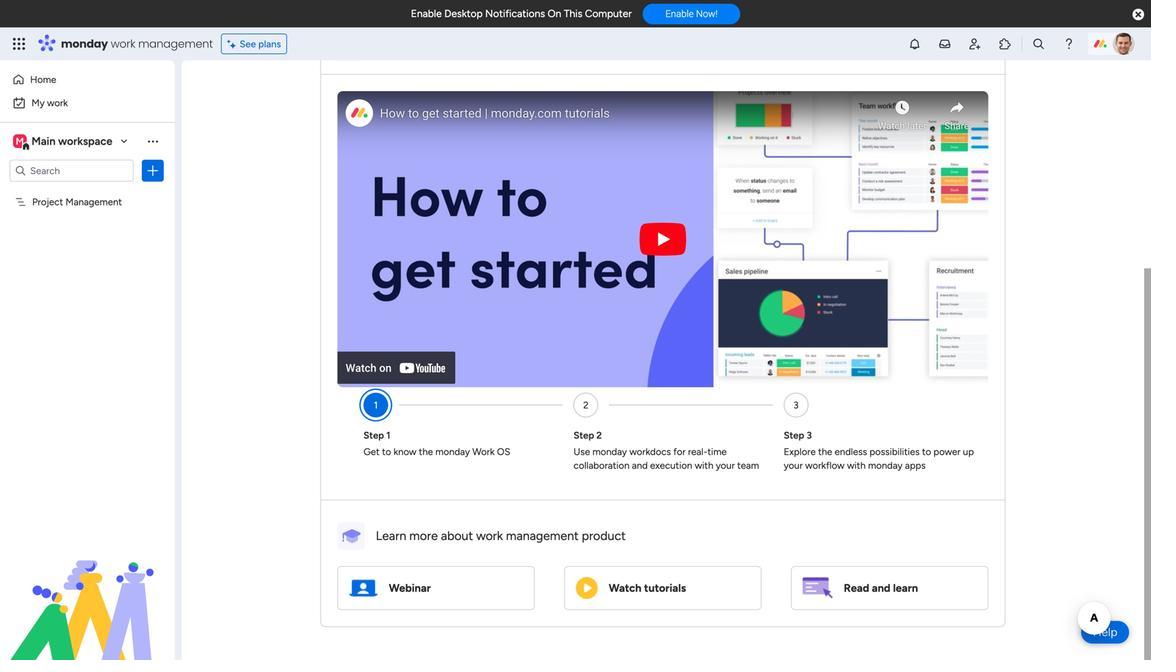 Task type: describe. For each thing, give the bounding box(es) containing it.
this
[[564, 8, 583, 20]]

see
[[240, 38, 256, 50]]

enable now!
[[666, 8, 718, 19]]

get
[[364, 446, 380, 458]]

your inside step 3 explore the endless possibilities to power up your workflow with monday apps
[[784, 460, 803, 471]]

your inside step 2 use monday workdocs for real-time collaboration and execution with your team
[[716, 460, 735, 471]]

step 1 get to know the monday work os
[[364, 430, 511, 458]]

project
[[32, 196, 63, 208]]

possibilities
[[870, 446, 920, 458]]

see plans
[[240, 38, 281, 50]]

0 horizontal spatial management
[[138, 36, 213, 51]]

3 inside 3 button
[[794, 399, 799, 411]]

home option
[[8, 69, 167, 91]]

Search in workspace field
[[29, 163, 115, 179]]

monday inside step 3 explore the endless possibilities to power up your workflow with monday apps
[[869, 460, 903, 471]]

my work
[[32, 97, 68, 109]]

notifications
[[486, 8, 546, 20]]

for
[[674, 446, 686, 458]]

to inside step 3 explore the endless possibilities to power up your workflow with monday apps
[[923, 446, 932, 458]]

lottie animation image
[[0, 522, 175, 660]]

1 inside the step 1 get to know the monday work os
[[387, 430, 391, 441]]

search everything image
[[1033, 37, 1046, 51]]

more
[[410, 529, 438, 543]]

webinar
[[389, 582, 431, 595]]

with for workflow
[[848, 460, 866, 471]]

read
[[844, 582, 870, 595]]

power
[[934, 446, 961, 458]]

monday up home link
[[61, 36, 108, 51]]

read and learn
[[844, 582, 919, 595]]

step for step 1 get to know the monday work os
[[364, 430, 384, 441]]

step for step 2 use monday workdocs for real-time collaboration and execution with your team
[[574, 430, 595, 441]]

update feed image
[[939, 37, 952, 51]]

management inside region
[[506, 529, 579, 543]]

project management list box
[[0, 188, 175, 399]]

enable desktop notifications on this computer
[[411, 8, 632, 20]]

the inside step 3 explore the endless possibilities to power up your workflow with monday apps
[[819, 446, 833, 458]]

workspace options image
[[146, 134, 160, 148]]

see plans button
[[221, 34, 287, 54]]

workflow
[[806, 460, 845, 471]]

home
[[30, 74, 56, 85]]

step for step 3 explore the endless possibilities to power up your workflow with monday apps
[[784, 430, 805, 441]]

endless
[[835, 446, 868, 458]]

os
[[497, 446, 511, 458]]

home link
[[8, 69, 167, 91]]

learn more about work management product
[[376, 529, 626, 543]]

and inside step 2 use monday workdocs for real-time collaboration and execution with your team
[[632, 460, 648, 471]]

my work link
[[8, 92, 167, 114]]

monday inside the step 1 get to know the monday work os
[[436, 446, 470, 458]]

work for my
[[47, 97, 68, 109]]

with for execution
[[695, 460, 714, 471]]

team
[[738, 460, 760, 471]]

3 inside step 3 explore the endless possibilities to power up your workflow with monday apps
[[807, 430, 813, 441]]

step 3 explore the endless possibilities to power up your workflow with monday apps
[[784, 430, 975, 471]]

work
[[473, 446, 495, 458]]

the inside the step 1 get to know the monday work os
[[419, 446, 433, 458]]

monday work management
[[61, 36, 213, 51]]

learn more about work management product region
[[321, 75, 1006, 627]]

computer
[[585, 8, 632, 20]]

enable for enable now!
[[666, 8, 694, 19]]

3 button
[[784, 393, 809, 418]]



Task type: locate. For each thing, give the bounding box(es) containing it.
invite members image
[[969, 37, 983, 51]]

2 button
[[574, 393, 599, 418]]

1 horizontal spatial with
[[848, 460, 866, 471]]

1 vertical spatial 3
[[807, 430, 813, 441]]

about
[[441, 529, 473, 543]]

enable left desktop
[[411, 8, 442, 20]]

and
[[632, 460, 648, 471], [873, 582, 891, 595]]

1 horizontal spatial management
[[506, 529, 579, 543]]

product
[[582, 529, 626, 543]]

1 down 1 button
[[387, 430, 391, 441]]

0 vertical spatial management
[[138, 36, 213, 51]]

work
[[111, 36, 135, 51], [47, 97, 68, 109], [477, 529, 503, 543]]

1 step from the left
[[364, 430, 384, 441]]

lottie animation element
[[0, 522, 175, 660]]

1 vertical spatial work
[[47, 97, 68, 109]]

2 enable from the left
[[666, 8, 694, 19]]

1 the from the left
[[419, 446, 433, 458]]

0 vertical spatial 1
[[374, 399, 378, 411]]

work right about
[[477, 529, 503, 543]]

2 inside button
[[584, 399, 589, 411]]

1 horizontal spatial work
[[111, 36, 135, 51]]

enable
[[411, 8, 442, 20], [666, 8, 694, 19]]

the up workflow
[[819, 446, 833, 458]]

management
[[138, 36, 213, 51], [506, 529, 579, 543]]

1 up get
[[374, 399, 378, 411]]

2 up collaboration
[[597, 430, 602, 441]]

the
[[419, 446, 433, 458], [819, 446, 833, 458]]

step up the explore
[[784, 430, 805, 441]]

0 horizontal spatial to
[[382, 446, 391, 458]]

1
[[374, 399, 378, 411], [387, 430, 391, 441]]

1 enable from the left
[[411, 8, 442, 20]]

1 horizontal spatial and
[[873, 582, 891, 595]]

enable left now!
[[666, 8, 694, 19]]

with down real-
[[695, 460, 714, 471]]

execution
[[651, 460, 693, 471]]

use
[[574, 446, 591, 458]]

workspace image
[[13, 134, 27, 149]]

project management
[[32, 196, 122, 208]]

monday
[[61, 36, 108, 51], [436, 446, 470, 458], [593, 446, 628, 458], [869, 460, 903, 471]]

my
[[32, 97, 45, 109]]

1 vertical spatial 2
[[597, 430, 602, 441]]

monday down possibilities
[[869, 460, 903, 471]]

explore
[[784, 446, 816, 458]]

learn
[[894, 582, 919, 595]]

watch
[[609, 582, 642, 595]]

watch tutorials
[[609, 582, 687, 595]]

tutorials
[[645, 582, 687, 595]]

to inside the step 1 get to know the monday work os
[[382, 446, 391, 458]]

step inside step 2 use monday workdocs for real-time collaboration and execution with your team
[[574, 430, 595, 441]]

and left the "learn"
[[873, 582, 891, 595]]

monday left "work"
[[436, 446, 470, 458]]

0 vertical spatial work
[[111, 36, 135, 51]]

1 horizontal spatial 1
[[387, 430, 391, 441]]

notifications image
[[909, 37, 922, 51]]

1 vertical spatial management
[[506, 529, 579, 543]]

now!
[[697, 8, 718, 19]]

0 horizontal spatial your
[[716, 460, 735, 471]]

2 your from the left
[[784, 460, 803, 471]]

help
[[1094, 625, 1118, 639]]

desktop
[[445, 8, 483, 20]]

0 horizontal spatial with
[[695, 460, 714, 471]]

step up "use"
[[574, 430, 595, 441]]

monday up collaboration
[[593, 446, 628, 458]]

m
[[16, 135, 24, 147]]

main
[[32, 135, 56, 148]]

2 up "use"
[[584, 399, 589, 411]]

plans
[[259, 38, 281, 50]]

0 horizontal spatial 2
[[584, 399, 589, 411]]

to up the apps
[[923, 446, 932, 458]]

2 to from the left
[[923, 446, 932, 458]]

1 button
[[364, 393, 388, 418]]

terry turtle image
[[1114, 33, 1136, 55]]

2 with from the left
[[848, 460, 866, 471]]

3
[[794, 399, 799, 411], [807, 430, 813, 441]]

with inside step 2 use monday workdocs for real-time collaboration and execution with your team
[[695, 460, 714, 471]]

work inside region
[[477, 529, 503, 543]]

1 horizontal spatial 3
[[807, 430, 813, 441]]

work inside 'option'
[[47, 97, 68, 109]]

up
[[964, 446, 975, 458]]

1 inside button
[[374, 399, 378, 411]]

1 horizontal spatial 2
[[597, 430, 602, 441]]

with
[[695, 460, 714, 471], [848, 460, 866, 471]]

1 with from the left
[[695, 460, 714, 471]]

1 horizontal spatial to
[[923, 446, 932, 458]]

step inside step 3 explore the endless possibilities to power up your workflow with monday apps
[[784, 430, 805, 441]]

management
[[66, 196, 122, 208]]

0 horizontal spatial step
[[364, 430, 384, 441]]

my work option
[[8, 92, 167, 114]]

real-
[[689, 446, 708, 458]]

option
[[0, 190, 175, 192]]

to
[[382, 446, 391, 458], [923, 446, 932, 458]]

0 horizontal spatial 1
[[374, 399, 378, 411]]

monday inside step 2 use monday workdocs for real-time collaboration and execution with your team
[[593, 446, 628, 458]]

2 step from the left
[[574, 430, 595, 441]]

1 your from the left
[[716, 460, 735, 471]]

workspace selection element
[[13, 133, 115, 151]]

know
[[394, 446, 417, 458]]

2 horizontal spatial work
[[477, 529, 503, 543]]

0 horizontal spatial enable
[[411, 8, 442, 20]]

step up get
[[364, 430, 384, 441]]

0 horizontal spatial work
[[47, 97, 68, 109]]

0 vertical spatial and
[[632, 460, 648, 471]]

to right get
[[382, 446, 391, 458]]

enable now! button
[[643, 4, 741, 24]]

2
[[584, 399, 589, 411], [597, 430, 602, 441]]

main workspace
[[32, 135, 112, 148]]

work up home link
[[111, 36, 135, 51]]

help image
[[1063, 37, 1077, 51]]

enable for enable desktop notifications on this computer
[[411, 8, 442, 20]]

time
[[708, 446, 727, 458]]

your down the explore
[[784, 460, 803, 471]]

with inside step 3 explore the endless possibilities to power up your workflow with monday apps
[[848, 460, 866, 471]]

dapulse close image
[[1133, 8, 1145, 22]]

with down endless
[[848, 460, 866, 471]]

on
[[548, 8, 562, 20]]

1 vertical spatial and
[[873, 582, 891, 595]]

learn
[[376, 529, 407, 543]]

enable inside 'enable now!' button
[[666, 8, 694, 19]]

apps
[[906, 460, 926, 471]]

1 to from the left
[[382, 446, 391, 458]]

and down workdocs
[[632, 460, 648, 471]]

work right my
[[47, 97, 68, 109]]

1 vertical spatial 1
[[387, 430, 391, 441]]

collaboration
[[574, 460, 630, 471]]

0 horizontal spatial the
[[419, 446, 433, 458]]

your down time
[[716, 460, 735, 471]]

1 horizontal spatial the
[[819, 446, 833, 458]]

your
[[716, 460, 735, 471], [784, 460, 803, 471]]

1 horizontal spatial your
[[784, 460, 803, 471]]

workdocs
[[630, 446, 672, 458]]

help button
[[1082, 621, 1130, 644]]

0 vertical spatial 2
[[584, 399, 589, 411]]

0 horizontal spatial and
[[632, 460, 648, 471]]

0 horizontal spatial 3
[[794, 399, 799, 411]]

step 2 use monday workdocs for real-time collaboration and execution with your team
[[574, 430, 760, 471]]

3 step from the left
[[784, 430, 805, 441]]

step inside the step 1 get to know the monday work os
[[364, 430, 384, 441]]

options image
[[146, 164, 160, 178]]

1 horizontal spatial enable
[[666, 8, 694, 19]]

0 vertical spatial 3
[[794, 399, 799, 411]]

2 the from the left
[[819, 446, 833, 458]]

2 inside step 2 use monday workdocs for real-time collaboration and execution with your team
[[597, 430, 602, 441]]

2 vertical spatial work
[[477, 529, 503, 543]]

step
[[364, 430, 384, 441], [574, 430, 595, 441], [784, 430, 805, 441]]

1 horizontal spatial step
[[574, 430, 595, 441]]

workspace
[[58, 135, 112, 148]]

2 horizontal spatial step
[[784, 430, 805, 441]]

monday marketplace image
[[999, 37, 1013, 51]]

the right 'know'
[[419, 446, 433, 458]]

work for monday
[[111, 36, 135, 51]]

select product image
[[12, 37, 26, 51]]



Task type: vqa. For each thing, say whether or not it's contained in the screenshot.
right the 1
yes



